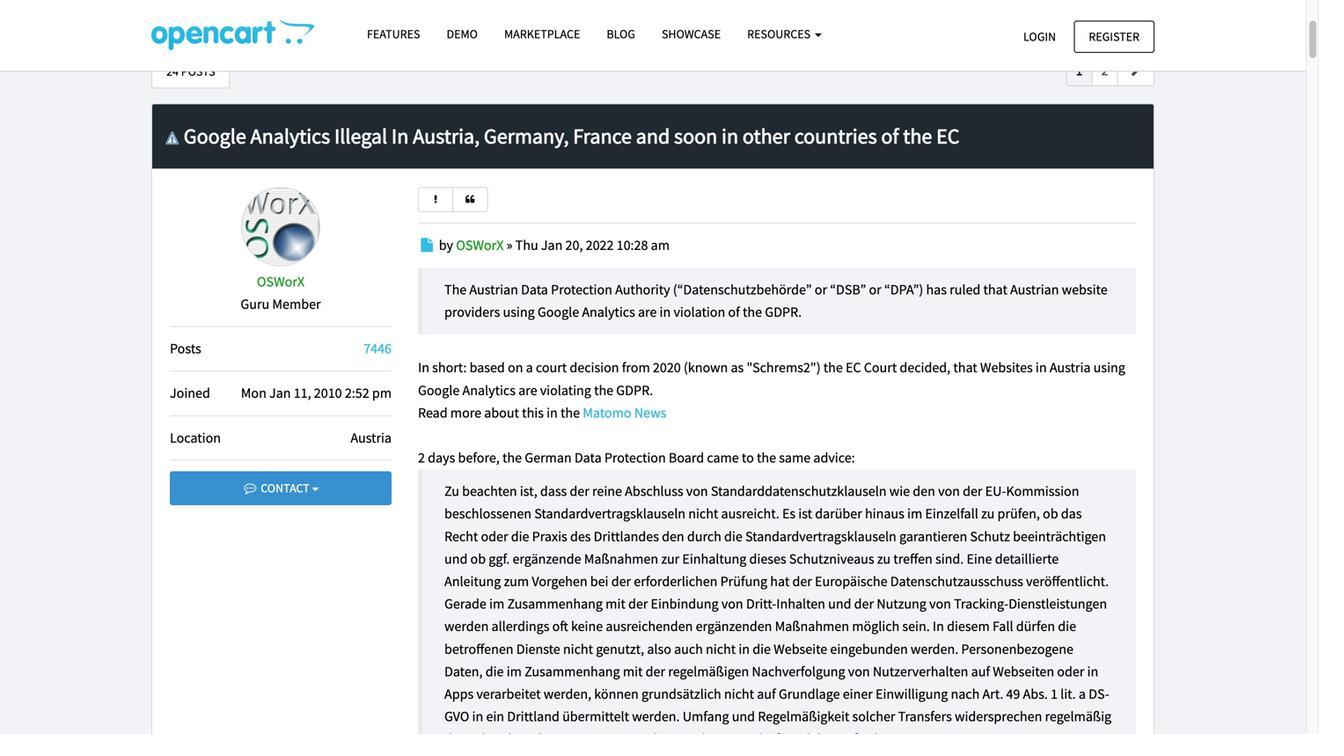 Task type: locate. For each thing, give the bounding box(es) containing it.
zu
[[444, 482, 459, 500]]

gdpr. down from
[[616, 381, 653, 399]]

recht
[[444, 527, 478, 545]]

osworx link up member at the left
[[257, 273, 305, 290]]

marketplace link
[[491, 18, 594, 49]]

abs.
[[1023, 685, 1048, 703]]

in inside zu beachten ist, dass der reine abschluss von standarddatenschutzklauseln wie den von der eu-kommission beschlossenen standardvertragsklauseln nicht ausreicht. es ist darüber hinaus im einzelfall zu prüfen, ob das recht oder die praxis des drittlandes den durch die standardvertragsklauseln garantieren schutz beeinträchtigen und ob ggf. ergänzende maßnahmen zur einhaltung dieses schutzniveaus zu treffen sind. eine detaillierte anleitung zum vorgehen bei der erforderlichen prüfung hat der europäische datenschutzausschuss veröffentlicht. gerade im zusammenhang mit der einbindung von dritt-inhalten und der nutzung von tracking-dienstleistungen werden allerdings oft keine ausreichenden ergänzenden maßnahmen möglich sein. in diesem fall dürfen die betroffenen dienste nicht genutzt, also auch nicht in die webseite eingebunden werden. personenbezogene daten, die im zusammenhang mit der regelmäßigen nachverfolgung von nutzerverhalten auf webseiten oder in apps verarbeitet werden, können grundsätzlich nicht auf grundlage einer einwilligung nach art. 49 abs. 1 lit. a ds- gvo in ein drittland übermittelt werden. umfang und regelmäßigkeit solcher transfers widersprechen regelmäßig dem charakter des art. 49 ds-gvo als ausnahmevorschrift und den anforderungen aus art. 44 s. 2 ds-gvo.
[[933, 618, 944, 635]]

der up möglich
[[854, 595, 874, 613]]

1 vertical spatial osworx
[[257, 273, 305, 290]]

2 vertical spatial google
[[418, 381, 460, 399]]

0 horizontal spatial gvo
[[444, 708, 469, 725]]

anforderungen
[[838, 730, 927, 734]]

("datenschutzbehörde"
[[673, 281, 812, 298]]

umfang
[[683, 708, 729, 725]]

gerade
[[444, 595, 487, 613]]

zu up schutz
[[981, 505, 995, 523]]

0 horizontal spatial ec
[[846, 359, 861, 376]]

ds- up the regelmäßig
[[1089, 685, 1110, 703]]

von down datenschutzausschuss
[[929, 595, 951, 613]]

0 horizontal spatial gdpr.
[[616, 381, 653, 399]]

0 vertical spatial werden.
[[911, 640, 959, 658]]

die down the ausreicht.
[[724, 527, 743, 545]]

0 vertical spatial in
[[392, 123, 409, 149]]

commenting o image
[[242, 482, 258, 494]]

auf down "nachverfolgung"
[[757, 685, 776, 703]]

the down "("datenschutzbehörde""
[[743, 303, 762, 321]]

standardvertragsklauseln down reine
[[534, 505, 686, 523]]

schutz
[[970, 527, 1010, 545]]

0 vertical spatial ob
[[1043, 505, 1058, 523]]

2 left chevron right icon
[[1101, 62, 1108, 79]]

11,
[[294, 384, 311, 402]]

austrian
[[469, 281, 518, 298], [1010, 281, 1059, 298]]

zusammenhang up werden, at the bottom of the page
[[525, 663, 620, 680]]

die down ergänzenden
[[753, 640, 771, 658]]

oder up lit.
[[1057, 663, 1085, 680]]

login
[[1024, 29, 1056, 44]]

a inside in short: based on a court decision from 2020 (known as "schrems2") the ec court decided, that websites in austria using google analytics are violating the gdpr. read more about this in the matomo news
[[526, 359, 533, 376]]

in down authority
[[660, 303, 671, 321]]

1 horizontal spatial oder
[[1057, 663, 1085, 680]]

france
[[573, 123, 632, 149]]

1 horizontal spatial gdpr.
[[765, 303, 802, 321]]

werden,
[[544, 685, 592, 703]]

0 horizontal spatial 2
[[418, 449, 425, 467]]

die down dienstleistungen
[[1058, 618, 1076, 635]]

2 horizontal spatial im
[[907, 505, 923, 523]]

0 horizontal spatial data
[[521, 281, 548, 298]]

in down ergänzenden
[[739, 640, 750, 658]]

gvo
[[444, 708, 469, 725], [619, 730, 644, 734]]

keine
[[571, 618, 603, 635]]

None search field
[[481, 10, 1168, 44]]

1 vertical spatial des
[[534, 730, 555, 734]]

aus
[[929, 730, 950, 734]]

1 vertical spatial standardvertragsklauseln
[[745, 527, 897, 545]]

in right sein.
[[933, 618, 944, 635]]

are inside in short: based on a court decision from 2020 (known as "schrems2") the ec court decided, that websites in austria using google analytics are violating the gdpr. read more about this in the matomo news
[[519, 381, 537, 399]]

2 left days on the left bottom of page
[[418, 449, 425, 467]]

1 vertical spatial a
[[1079, 685, 1086, 703]]

austrian left website
[[1010, 281, 1059, 298]]

google up 'read'
[[418, 381, 460, 399]]

a right "on"
[[526, 359, 533, 376]]

1 vertical spatial 1
[[1051, 685, 1058, 703]]

same
[[779, 449, 811, 467]]

are inside the austrian data protection authority ("datenschutzbehörde" or "dsb" or "dpa") has ruled that austrian website providers using google analytics are in violation of the gdpr.
[[638, 303, 657, 321]]

0 vertical spatial austria
[[1050, 359, 1091, 376]]

2
[[1101, 62, 1108, 79], [418, 449, 425, 467], [1007, 730, 1014, 734]]

1 horizontal spatial im
[[507, 663, 522, 680]]

1 vertical spatial are
[[519, 381, 537, 399]]

austria right the websites
[[1050, 359, 1091, 376]]

standardvertragsklauseln up schutzniveaus
[[745, 527, 897, 545]]

gvo left als
[[619, 730, 644, 734]]

oder up "ggf."
[[481, 527, 508, 545]]

10:28
[[617, 236, 648, 254]]

came
[[707, 449, 739, 467]]

dürfen
[[1016, 618, 1055, 635]]

und down europäische
[[828, 595, 852, 613]]

in right this
[[547, 404, 558, 421]]

protection inside the austrian data protection authority ("datenschutzbehörde" or "dsb" or "dpa") has ruled that austrian website providers using google analytics are in violation of the gdpr.
[[551, 281, 613, 298]]

google up court
[[538, 303, 579, 321]]

zu left treffen
[[877, 550, 891, 568]]

vorgehen
[[532, 573, 588, 590]]

contact button
[[170, 471, 392, 505]]

0 horizontal spatial standardvertragsklauseln
[[534, 505, 686, 523]]

0 vertical spatial osworx link
[[456, 236, 504, 254]]

nicht
[[688, 505, 718, 523], [563, 640, 593, 658], [706, 640, 736, 658], [724, 685, 754, 703]]

are
[[638, 303, 657, 321], [519, 381, 537, 399]]

dass
[[540, 482, 567, 500]]

2 horizontal spatial analytics
[[582, 303, 635, 321]]

"dsb"
[[830, 281, 866, 298]]

1 vertical spatial gdpr.
[[616, 381, 653, 399]]

1 vertical spatial using
[[1094, 359, 1126, 376]]

von up einzelfall
[[938, 482, 960, 500]]

2 vertical spatial in
[[933, 618, 944, 635]]

den up zur on the bottom of page
[[662, 527, 684, 545]]

website
[[1062, 281, 1108, 298]]

1 horizontal spatial using
[[1094, 359, 1126, 376]]

einhaltung
[[682, 550, 747, 568]]

0 vertical spatial des
[[570, 527, 591, 545]]

austria
[[1050, 359, 1091, 376], [351, 429, 392, 446]]

from
[[622, 359, 650, 376]]

1 left lit.
[[1051, 685, 1058, 703]]

im down "zum"
[[489, 595, 505, 613]]

0 vertical spatial gdpr.
[[765, 303, 802, 321]]

regelmäßigen
[[668, 663, 749, 680]]

2 or from the left
[[869, 281, 882, 298]]

or
[[815, 281, 827, 298], [869, 281, 882, 298]]

1 vertical spatial austria
[[351, 429, 392, 446]]

0 horizontal spatial den
[[662, 527, 684, 545]]

den right wie on the right bottom of page
[[913, 482, 935, 500]]

personenbezogene
[[961, 640, 1074, 658]]

nicht up durch
[[688, 505, 718, 523]]

0 horizontal spatial are
[[519, 381, 537, 399]]

maßnahmen down inhalten
[[775, 618, 849, 635]]

charakter
[[474, 730, 531, 734]]

1 horizontal spatial are
[[638, 303, 657, 321]]

art.
[[983, 685, 1004, 703], [558, 730, 579, 734], [953, 730, 974, 734]]

0 horizontal spatial a
[[526, 359, 533, 376]]

1 vertical spatial google
[[538, 303, 579, 321]]

2 inside zu beachten ist, dass der reine abschluss von standarddatenschutzklauseln wie den von der eu-kommission beschlossenen standardvertragsklauseln nicht ausreicht. es ist darüber hinaus im einzelfall zu prüfen, ob das recht oder die praxis des drittlandes den durch die standardvertragsklauseln garantieren schutz beeinträchtigen und ob ggf. ergänzende maßnahmen zur einhaltung dieses schutzniveaus zu treffen sind. eine detaillierte anleitung zum vorgehen bei der erforderlichen prüfung hat der europäische datenschutzausschuss veröffentlicht. gerade im zusammenhang mit der einbindung von dritt-inhalten und der nutzung von tracking-dienstleistungen werden allerdings oft keine ausreichenden ergänzenden maßnahmen möglich sein. in diesem fall dürfen die betroffenen dienste nicht genutzt, also auch nicht in die webseite eingebunden werden. personenbezogene daten, die im zusammenhang mit der regelmäßigen nachverfolgung von nutzerverhalten auf webseiten oder in apps verarbeitet werden, können grundsätzlich nicht auf grundlage einer einwilligung nach art. 49 abs. 1 lit. a ds- gvo in ein drittland übermittelt werden. umfang und regelmäßigkeit solcher transfers widersprechen regelmäßig dem charakter des art. 49 ds-gvo als ausnahmevorschrift und den anforderungen aus art. 44 s. 2 ds-gvo.
[[1007, 730, 1014, 734]]

0 vertical spatial 2
[[1101, 62, 1108, 79]]

are down authority
[[638, 303, 657, 321]]

austria down pm
[[351, 429, 392, 446]]

veröffentlicht.
[[1026, 573, 1109, 590]]

ds- right s.
[[1017, 730, 1038, 734]]

dienste
[[516, 640, 560, 658]]

a right lit.
[[1079, 685, 1086, 703]]

1 vertical spatial oder
[[1057, 663, 1085, 680]]

0 vertical spatial are
[[638, 303, 657, 321]]

0 vertical spatial protection
[[551, 281, 613, 298]]

art. down übermittelt
[[558, 730, 579, 734]]

0 horizontal spatial austrian
[[469, 281, 518, 298]]

jan left 20,
[[541, 236, 563, 254]]

1 horizontal spatial auf
[[971, 663, 990, 680]]

resources
[[747, 26, 813, 42]]

2 vertical spatial 2
[[1007, 730, 1014, 734]]

the
[[444, 281, 467, 298]]

art. left 44
[[953, 730, 974, 734]]

0 vertical spatial zu
[[981, 505, 995, 523]]

1 vertical spatial in
[[418, 359, 429, 376]]

1 vertical spatial auf
[[757, 685, 776, 703]]

0 horizontal spatial 1
[[1051, 685, 1058, 703]]

login link
[[1009, 21, 1071, 53]]

art. up 'widersprechen'
[[983, 685, 1004, 703]]

1 horizontal spatial analytics
[[463, 381, 516, 399]]

are up this
[[519, 381, 537, 399]]

that right ruled
[[984, 281, 1008, 298]]

solcher
[[852, 708, 896, 725]]

1 vertical spatial werden.
[[632, 708, 680, 725]]

1 horizontal spatial 49
[[1006, 685, 1020, 703]]

ec
[[937, 123, 960, 149], [846, 359, 861, 376]]

in right 'soon'
[[722, 123, 739, 149]]

zusammenhang down vorgehen
[[507, 595, 603, 613]]

maßnahmen
[[584, 550, 658, 568], [775, 618, 849, 635]]

dienstleistungen
[[1009, 595, 1107, 613]]

of down "("datenschutzbehörde""
[[728, 303, 740, 321]]

the right to
[[757, 449, 776, 467]]

matomo news link
[[583, 404, 667, 421]]

des down drittland
[[534, 730, 555, 734]]

49
[[1006, 685, 1020, 703], [581, 730, 595, 734]]

analytics down authority
[[582, 303, 635, 321]]

analytics left illegal
[[250, 123, 330, 149]]

in left short:
[[418, 359, 429, 376]]

1 horizontal spatial in
[[418, 359, 429, 376]]

dritt-
[[746, 595, 777, 613]]

that right "decided,"
[[954, 359, 978, 376]]

ds- down übermittelt
[[598, 730, 619, 734]]

0 horizontal spatial werden.
[[632, 708, 680, 725]]

0 vertical spatial of
[[881, 123, 899, 149]]

zu
[[981, 505, 995, 523], [877, 550, 891, 568]]

2 inside "button"
[[1101, 62, 1108, 79]]

abschluss
[[625, 482, 684, 500]]

auf up nach
[[971, 663, 990, 680]]

2 horizontal spatial in
[[933, 618, 944, 635]]

erforderlichen
[[634, 573, 718, 590]]

user avatar image
[[241, 187, 320, 266]]

0 horizontal spatial maßnahmen
[[584, 550, 658, 568]]

decision
[[570, 359, 619, 376]]

49 down übermittelt
[[581, 730, 595, 734]]

0 vertical spatial oder
[[481, 527, 508, 545]]

wrench image
[[276, 21, 292, 33]]

2 for 2
[[1101, 62, 1108, 79]]

standardvertragsklauseln
[[534, 505, 686, 523], [745, 527, 897, 545]]

has
[[926, 281, 947, 298]]

1 horizontal spatial osworx link
[[456, 236, 504, 254]]

mit down "genutzt,"
[[623, 663, 643, 680]]

1 horizontal spatial osworx
[[456, 236, 504, 254]]

more
[[450, 404, 482, 421]]

2 button
[[1092, 55, 1118, 86]]

mit down the bei
[[606, 595, 626, 613]]

0 horizontal spatial that
[[954, 359, 978, 376]]

2 right s.
[[1007, 730, 1014, 734]]

1 vertical spatial jan
[[269, 384, 291, 402]]

google
[[184, 123, 246, 149], [538, 303, 579, 321], [418, 381, 460, 399]]

und down recht
[[444, 550, 468, 568]]

1 vertical spatial osworx link
[[257, 273, 305, 290]]

in up the regelmäßig
[[1087, 663, 1099, 680]]

post
[[185, 19, 213, 35]]

0 horizontal spatial osworx
[[257, 273, 305, 290]]

1 vertical spatial ec
[[846, 359, 861, 376]]

or right "dsb"
[[869, 281, 882, 298]]

1 vertical spatial that
[[954, 359, 978, 376]]

hat
[[770, 573, 790, 590]]

dem
[[444, 730, 471, 734]]

der down "also"
[[646, 663, 665, 680]]

»
[[507, 236, 513, 254]]

werden.
[[911, 640, 959, 658], [632, 708, 680, 725]]

0 horizontal spatial google
[[184, 123, 246, 149]]

gvo up dem
[[444, 708, 469, 725]]

1 horizontal spatial den
[[813, 730, 835, 734]]

the right before,
[[503, 449, 522, 467]]

0 vertical spatial a
[[526, 359, 533, 376]]

using down website
[[1094, 359, 1126, 376]]

1 horizontal spatial werden.
[[911, 640, 959, 658]]

osworx link
[[456, 236, 504, 254], [257, 273, 305, 290]]

0 vertical spatial osworx
[[456, 236, 504, 254]]

austrian up providers
[[469, 281, 518, 298]]

webseiten
[[993, 663, 1054, 680]]

osworx up member at the left
[[257, 273, 305, 290]]

den down regelmäßigkeit at the bottom of the page
[[813, 730, 835, 734]]

osworx link left »
[[456, 236, 504, 254]]

read
[[418, 404, 448, 421]]

1 horizontal spatial google
[[418, 381, 460, 399]]

einbindung
[[651, 595, 719, 613]]

und up ausnahmevorschrift
[[732, 708, 755, 725]]

durch
[[687, 527, 722, 545]]

werden. up nutzerverhalten
[[911, 640, 959, 658]]

0 vertical spatial jan
[[541, 236, 563, 254]]

data down thu
[[521, 281, 548, 298]]

0 horizontal spatial of
[[728, 303, 740, 321]]

7446 link
[[364, 340, 392, 357]]

ist,
[[520, 482, 538, 500]]

of right countries
[[881, 123, 899, 149]]

1 horizontal spatial or
[[869, 281, 882, 298]]

1 austrian from the left
[[469, 281, 518, 298]]

this
[[522, 404, 544, 421]]

1 vertical spatial of
[[728, 303, 740, 321]]

analytics
[[250, 123, 330, 149], [582, 303, 635, 321], [463, 381, 516, 399]]

grundsätzlich
[[642, 685, 721, 703]]

des right praxis
[[570, 527, 591, 545]]

schutzniveaus
[[789, 550, 874, 568]]

1 horizontal spatial gvo
[[619, 730, 644, 734]]

reply with quote image
[[464, 194, 476, 204]]

analytics down based
[[463, 381, 516, 399]]

1 left the 2 "button"
[[1076, 62, 1083, 79]]

im down wie on the right bottom of page
[[907, 505, 923, 523]]

im up verarbeitet
[[507, 663, 522, 680]]

2 vertical spatial im
[[507, 663, 522, 680]]

the right countries
[[903, 123, 932, 149]]

0 vertical spatial using
[[503, 303, 535, 321]]

or left "dsb"
[[815, 281, 827, 298]]

osworx left »
[[456, 236, 504, 254]]

prüfen,
[[998, 505, 1040, 523]]

grundlage
[[779, 685, 840, 703]]

das
[[1061, 505, 1082, 523]]

by osworx » thu jan 20, 2022 10:28 am
[[439, 236, 670, 254]]

0 vertical spatial 1
[[1076, 62, 1083, 79]]

board
[[669, 449, 704, 467]]

den
[[913, 482, 935, 500], [662, 527, 684, 545], [813, 730, 835, 734]]

zum
[[504, 573, 529, 590]]

tracking-
[[954, 595, 1009, 613]]

1 vertical spatial zu
[[877, 550, 891, 568]]

ob left "ggf."
[[470, 550, 486, 568]]

using right providers
[[503, 303, 535, 321]]

0 vertical spatial im
[[907, 505, 923, 523]]

data up reine
[[575, 449, 602, 467]]

nicht up regelmässigen
[[706, 640, 736, 658]]

7446
[[364, 340, 392, 357]]



Task type: vqa. For each thing, say whether or not it's contained in the screenshot.
Code:
no



Task type: describe. For each thing, give the bounding box(es) containing it.
1 horizontal spatial 1
[[1076, 62, 1083, 79]]

inhalten
[[776, 595, 826, 613]]

websites
[[980, 359, 1033, 376]]

google inside the austrian data protection authority ("datenschutzbehörde" or "dsb" or "dpa") has ruled that austrian website providers using google analytics are in violation of the gdpr.
[[538, 303, 579, 321]]

post image
[[418, 238, 436, 252]]

nicht down keine
[[563, 640, 593, 658]]

die left praxis
[[511, 527, 529, 545]]

1 vertical spatial den
[[662, 527, 684, 545]]

the down violating
[[561, 404, 580, 421]]

am
[[651, 236, 670, 254]]

google inside in short: based on a court decision from 2020 (known as "schrems2") the ec court decided, that websites in austria using google analytics are violating the gdpr. read more about this in the matomo news
[[418, 381, 460, 399]]

austria inside in short: based on a court decision from 2020 (known as "schrems2") the ec court decided, that websites in austria using google analytics are violating the gdpr. read more about this in the matomo news
[[1050, 359, 1091, 376]]

0 vertical spatial 49
[[1006, 685, 1020, 703]]

gdpr. inside the austrian data protection authority ("datenschutzbehörde" or "dsb" or "dpa") has ruled that austrian website providers using google analytics are in violation of the gdpr.
[[765, 303, 802, 321]]

allerdings
[[492, 618, 550, 635]]

0 vertical spatial maßnahmen
[[584, 550, 658, 568]]

in short: based on a court decision from 2020 (known as "schrems2") the ec court decided, that websites in austria using google analytics are violating the gdpr. read more about this in the matomo news
[[418, 359, 1126, 421]]

1 vertical spatial zusammenhang
[[525, 663, 620, 680]]

1 inside zu beachten ist, dass der reine abschluss von standarddatenschutzklauseln wie den von der eu-kommission beschlossenen standardvertragsklauseln nicht ausreicht. es ist darüber hinaus im einzelfall zu prüfen, ob das recht oder die praxis des drittlandes den durch die standardvertragsklauseln garantieren schutz beeinträchtigen und ob ggf. ergänzende maßnahmen zur einhaltung dieses schutzniveaus zu treffen sind. eine detaillierte anleitung zum vorgehen bei der erforderlichen prüfung hat der europäische datenschutzausschuss veröffentlicht. gerade im zusammenhang mit der einbindung von dritt-inhalten und der nutzung von tracking-dienstleistungen werden allerdings oft keine ausreichenden ergänzenden maßnahmen möglich sein. in diesem fall dürfen die betroffenen dienste nicht genutzt, also auch nicht in die webseite eingebunden werden. personenbezogene daten, die im zusammenhang mit der regelmäßigen nachverfolgung von nutzerverhalten auf webseiten oder in apps verarbeitet werden, können grundsätzlich nicht auf grundlage einer einwilligung nach art. 49 abs. 1 lit. a ds- gvo in ein drittland übermittelt werden. umfang und regelmäßigkeit solcher transfers widersprechen regelmäßig dem charakter des art. 49 ds-gvo als ausnahmevorschrift und den anforderungen aus art. 44 s. 2 ds-gvo.
[[1051, 685, 1058, 703]]

von up ergänzenden
[[722, 595, 743, 613]]

44
[[977, 730, 991, 734]]

0 horizontal spatial 49
[[581, 730, 595, 734]]

anleitung
[[444, 573, 501, 590]]

es
[[782, 505, 796, 523]]

as
[[731, 359, 744, 376]]

2 days before, the german data protection board came to the same advice:
[[418, 449, 855, 467]]

news
[[634, 404, 667, 421]]

nachverfolgung
[[752, 663, 845, 680]]

wie
[[890, 482, 910, 500]]

ein
[[486, 708, 504, 725]]

24
[[166, 63, 179, 79]]

1 horizontal spatial data
[[575, 449, 602, 467]]

1 vertical spatial mit
[[623, 663, 643, 680]]

1 horizontal spatial des
[[570, 527, 591, 545]]

2 horizontal spatial art.
[[983, 685, 1004, 703]]

ergänzenden
[[696, 618, 772, 635]]

about
[[484, 404, 519, 421]]

der up ausreichenden
[[628, 595, 648, 613]]

features
[[367, 26, 420, 42]]

2 horizontal spatial den
[[913, 482, 935, 500]]

0 vertical spatial auf
[[971, 663, 990, 680]]

fall
[[993, 618, 1014, 635]]

0 horizontal spatial ds-
[[598, 730, 619, 734]]

1 horizontal spatial maßnahmen
[[775, 618, 849, 635]]

post reply
[[182, 19, 247, 35]]

to
[[742, 449, 754, 467]]

2022
[[586, 236, 614, 254]]

nicht down regelmässigen
[[724, 685, 754, 703]]

0 horizontal spatial osworx link
[[257, 273, 305, 290]]

einzelfall
[[925, 505, 979, 523]]

1 vertical spatial protection
[[605, 449, 666, 467]]

on
[[508, 359, 523, 376]]

0 vertical spatial zusammenhang
[[507, 595, 603, 613]]

illegal
[[334, 123, 387, 149]]

reply image
[[166, 21, 182, 33]]

1 horizontal spatial zu
[[981, 505, 995, 523]]

eingebunden
[[830, 640, 908, 658]]

analytics inside in short: based on a court decision from 2020 (known as "schrems2") the ec court decided, that websites in austria using google analytics are violating the gdpr. read more about this in the matomo news
[[463, 381, 516, 399]]

1 horizontal spatial jan
[[541, 236, 563, 254]]

0 horizontal spatial jan
[[269, 384, 291, 402]]

0 vertical spatial mit
[[606, 595, 626, 613]]

analytics inside the austrian data protection authority ("datenschutzbehörde" or "dsb" or "dpa") has ruled that austrian website providers using google analytics are in violation of the gdpr.
[[582, 303, 635, 321]]

webseite
[[774, 640, 828, 658]]

der left eu-
[[963, 482, 983, 500]]

einwilligung
[[876, 685, 948, 703]]

register
[[1089, 29, 1140, 44]]

der right dass
[[570, 482, 590, 500]]

1 vertical spatial im
[[489, 595, 505, 613]]

the up matomo on the left bottom of the page
[[594, 381, 614, 399]]

by
[[439, 236, 453, 254]]

demo link
[[433, 18, 491, 49]]

chevron right image
[[1127, 63, 1145, 77]]

1 vertical spatial gvo
[[619, 730, 644, 734]]

the inside the austrian data protection authority ("datenschutzbehörde" or "dsb" or "dpa") has ruled that austrian website providers using google analytics are in violation of the gdpr.
[[743, 303, 762, 321]]

gdpr. inside in short: based on a court decision from 2020 (known as "schrems2") the ec court decided, that websites in austria using google analytics are violating the gdpr. read more about this in the matomo news
[[616, 381, 653, 399]]

court
[[864, 359, 897, 376]]

0 horizontal spatial ob
[[470, 550, 486, 568]]

können
[[594, 685, 639, 703]]

of inside the austrian data protection authority ("datenschutzbehörde" or "dsb" or "dpa") has ruled that austrian website providers using google analytics are in violation of the gdpr.
[[728, 303, 740, 321]]

data inside the austrian data protection authority ("datenschutzbehörde" or "dsb" or "dpa") has ruled that austrian website providers using google analytics are in violation of the gdpr.
[[521, 281, 548, 298]]

1 or from the left
[[815, 281, 827, 298]]

1 horizontal spatial of
[[881, 123, 899, 149]]

0 horizontal spatial auf
[[757, 685, 776, 703]]

möglich
[[852, 618, 900, 635]]

countries
[[795, 123, 877, 149]]

sein.
[[903, 618, 930, 635]]

germany,
[[484, 123, 569, 149]]

0 horizontal spatial analytics
[[250, 123, 330, 149]]

0 horizontal spatial zu
[[877, 550, 891, 568]]

osworx inside osworx guru member
[[257, 273, 305, 290]]

report this post image
[[430, 194, 442, 204]]

regelmäßigkeit
[[758, 708, 850, 725]]

bei
[[590, 573, 609, 590]]

"dpa")
[[884, 281, 924, 298]]

a inside zu beachten ist, dass der reine abschluss von standarddatenschutzklauseln wie den von der eu-kommission beschlossenen standardvertragsklauseln nicht ausreicht. es ist darüber hinaus im einzelfall zu prüfen, ob das recht oder die praxis des drittlandes den durch die standardvertragsklauseln garantieren schutz beeinträchtigen und ob ggf. ergänzende maßnahmen zur einhaltung dieses schutzniveaus zu treffen sind. eine detaillierte anleitung zum vorgehen bei der erforderlichen prüfung hat der europäische datenschutzausschuss veröffentlicht. gerade im zusammenhang mit der einbindung von dritt-inhalten und der nutzung von tracking-dienstleistungen werden allerdings oft keine ausreichenden ergänzenden maßnahmen möglich sein. in diesem fall dürfen die betroffenen dienste nicht genutzt, also auch nicht in die webseite eingebunden werden. personenbezogene daten, die im zusammenhang mit der regelmäßigen nachverfolgung von nutzerverhalten auf webseiten oder in apps verarbeitet werden, können grundsätzlich nicht auf grundlage einer einwilligung nach art. 49 abs. 1 lit. a ds- gvo in ein drittland übermittelt werden. umfang und regelmäßigkeit solcher transfers widersprechen regelmäßig dem charakter des art. 49 ds-gvo als ausnahmevorschrift und den anforderungen aus art. 44 s. 2 ds-gvo.
[[1079, 685, 1086, 703]]

von up einer
[[848, 663, 870, 680]]

eu-
[[985, 482, 1006, 500]]

nutzung
[[877, 595, 927, 613]]

in inside in short: based on a court decision from 2020 (known as "schrems2") the ec court decided, that websites in austria using google analytics are violating the gdpr. read more about this in the matomo news
[[418, 359, 429, 376]]

post reply link
[[151, 10, 262, 44]]

und down regelmäßigkeit at the bottom of the page
[[787, 730, 810, 734]]

contact
[[258, 480, 312, 496]]

in inside the austrian data protection authority ("datenschutzbehörde" or "dsb" or "dpa") has ruled that austrian website providers using google analytics are in violation of the gdpr.
[[660, 303, 671, 321]]

using inside the austrian data protection authority ("datenschutzbehörde" or "dsb" or "dpa") has ruled that austrian website providers using google analytics are in violation of the gdpr.
[[503, 303, 535, 321]]

betroffenen
[[444, 640, 514, 658]]

beachten
[[462, 482, 517, 500]]

1 horizontal spatial art.
[[953, 730, 974, 734]]

drittland
[[507, 708, 560, 725]]

lit.
[[1061, 685, 1076, 703]]

0 vertical spatial gvo
[[444, 708, 469, 725]]

blog
[[607, 26, 635, 42]]

advice:
[[814, 449, 855, 467]]

post reply group
[[151, 10, 316, 44]]

ggf.
[[489, 550, 510, 568]]

2 horizontal spatial ds-
[[1089, 685, 1110, 703]]

that inside the austrian data protection authority ("datenschutzbehörde" or "dsb" or "dpa") has ruled that austrian website providers using google analytics are in violation of the gdpr.
[[984, 281, 1008, 298]]

that inside in short: based on a court decision from 2020 (known as "schrems2") the ec court decided, that websites in austria using google analytics are violating the gdpr. read more about this in the matomo news
[[954, 359, 978, 376]]

violating
[[540, 381, 591, 399]]

2 vertical spatial den
[[813, 730, 835, 734]]

0 horizontal spatial art.
[[558, 730, 579, 734]]

in right the websites
[[1036, 359, 1047, 376]]

20,
[[566, 236, 583, 254]]

matomo
[[583, 404, 632, 421]]

einer
[[843, 685, 873, 703]]

reply
[[215, 19, 247, 35]]

based
[[470, 359, 505, 376]]

europäische
[[815, 573, 888, 590]]

using inside in short: based on a court decision from 2020 (known as "schrems2") the ec court decided, that websites in austria using google analytics are violating the gdpr. read more about this in the matomo news
[[1094, 359, 1126, 376]]

von down board
[[686, 482, 708, 500]]

ausreichenden
[[606, 618, 693, 635]]

0 horizontal spatial oder
[[481, 527, 508, 545]]

1 horizontal spatial ds-
[[1017, 730, 1038, 734]]

praxis
[[532, 527, 567, 545]]

days
[[428, 449, 455, 467]]

mon
[[241, 384, 267, 402]]

1 horizontal spatial ob
[[1043, 505, 1058, 523]]

hinaus
[[865, 505, 905, 523]]

joined
[[170, 384, 210, 402]]

2 for 2 days before, the german data protection board came to the same advice:
[[418, 449, 425, 467]]

ec inside in short: based on a court decision from 2020 (known as "schrems2") the ec court decided, that websites in austria using google analytics are violating the gdpr. read more about this in the matomo news
[[846, 359, 861, 376]]

and
[[636, 123, 670, 149]]

der right hat
[[793, 573, 812, 590]]

datenschutzausschuss
[[890, 573, 1023, 590]]

showcase link
[[649, 18, 734, 49]]

prüfung
[[720, 573, 768, 590]]

der right the bei
[[611, 573, 631, 590]]

die up verarbeitet
[[486, 663, 504, 680]]

2 austrian from the left
[[1010, 281, 1059, 298]]

google analytics illegal in austria, germany, france and soon in other countries of the ec link
[[184, 123, 960, 149]]

0 vertical spatial ec
[[937, 123, 960, 149]]

posts
[[170, 340, 201, 357]]

register link
[[1074, 21, 1155, 53]]

the left court
[[824, 359, 843, 376]]

osworx guru member
[[241, 273, 321, 313]]

in left ein
[[472, 708, 483, 725]]

german
[[525, 449, 572, 467]]

treffen
[[894, 550, 933, 568]]

1 horizontal spatial standardvertragsklauseln
[[745, 527, 897, 545]]

zur
[[661, 550, 680, 568]]

sind.
[[936, 550, 964, 568]]

0 horizontal spatial austria
[[351, 429, 392, 446]]

detaillierte
[[995, 550, 1059, 568]]

ruled
[[950, 281, 981, 298]]

blog link
[[594, 18, 649, 49]]



